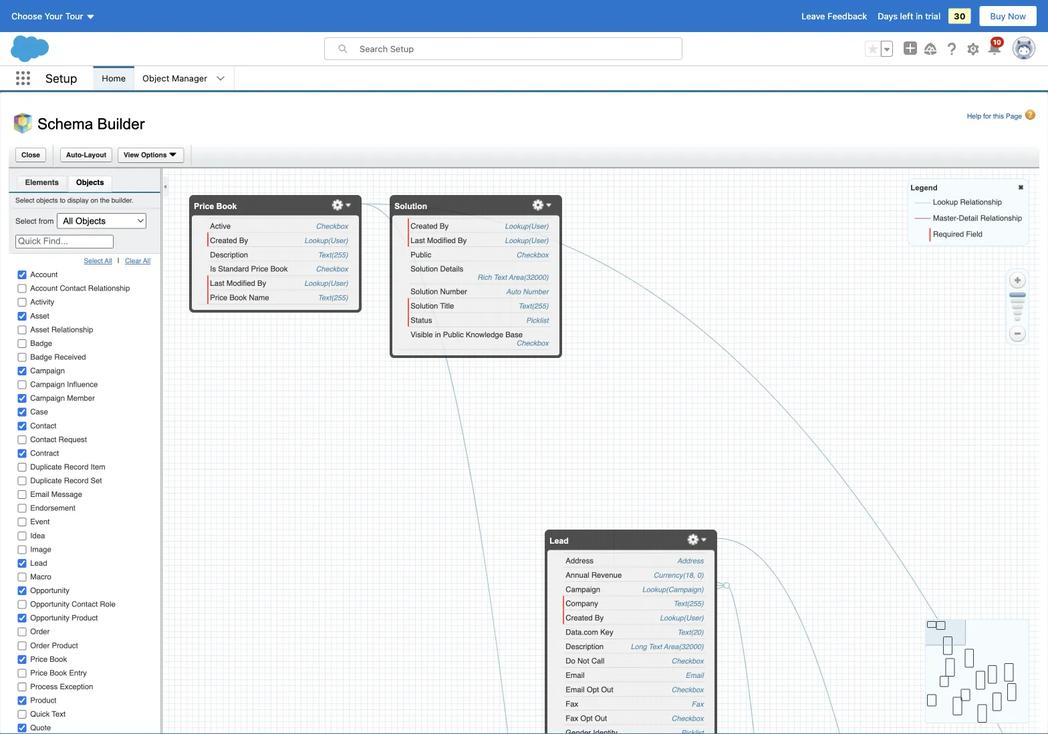 Task type: locate. For each thing, give the bounding box(es) containing it.
choose
[[11, 11, 42, 21]]

30
[[954, 11, 966, 21]]

leave
[[802, 11, 825, 21]]

your
[[45, 11, 63, 21]]

leave feedback
[[802, 11, 867, 21]]

choose your tour
[[11, 11, 83, 21]]

10
[[993, 38, 1002, 46]]

days left in trial
[[878, 11, 941, 21]]

home
[[102, 73, 126, 83]]

feedback
[[828, 11, 867, 21]]

trial
[[925, 11, 941, 21]]

manager
[[172, 73, 207, 83]]

home link
[[94, 66, 134, 90]]

buy now
[[991, 11, 1026, 21]]

setup
[[45, 71, 77, 85]]

group
[[865, 41, 893, 57]]

object manager
[[142, 73, 207, 83]]



Task type: describe. For each thing, give the bounding box(es) containing it.
in
[[916, 11, 923, 21]]

object manager link
[[134, 66, 215, 90]]

Search Setup text field
[[360, 38, 682, 60]]

left
[[900, 11, 914, 21]]

object
[[142, 73, 169, 83]]

choose your tour button
[[11, 5, 96, 27]]

leave feedback link
[[802, 11, 867, 21]]

buy
[[991, 11, 1006, 21]]

tour
[[65, 11, 83, 21]]

10 button
[[987, 37, 1004, 57]]

now
[[1008, 11, 1026, 21]]

buy now button
[[979, 5, 1038, 27]]

days
[[878, 11, 898, 21]]



Task type: vqa. For each thing, say whether or not it's contained in the screenshot.
Object Manager link
yes



